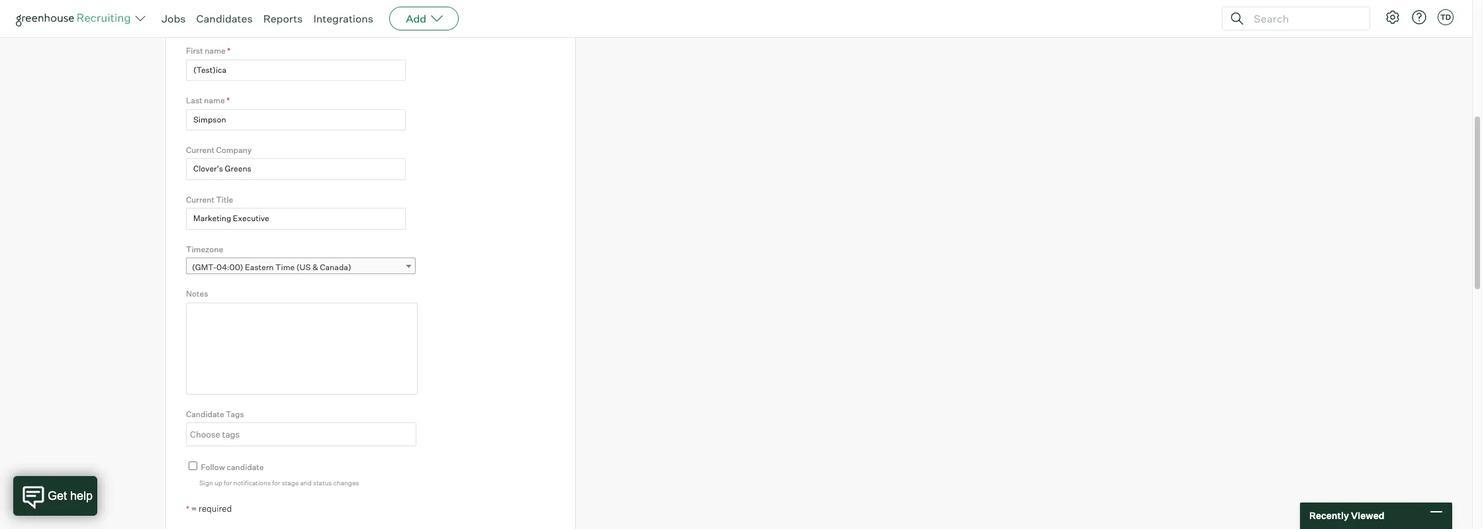 Task type: vqa. For each thing, say whether or not it's contained in the screenshot.
the bottom In
no



Task type: locate. For each thing, give the bounding box(es) containing it.
* down name & company at left
[[227, 46, 231, 56]]

Follow candidate checkbox
[[189, 462, 197, 470]]

current left the "title"
[[186, 195, 214, 205]]

1 vertical spatial &
[[312, 262, 318, 272]]

for left stage
[[272, 479, 280, 487]]

follow
[[201, 462, 225, 472]]

integrations
[[313, 12, 374, 25]]

& inside (gmt-04:00) eastern time (us & canada) link
[[312, 262, 318, 272]]

& right the name
[[223, 14, 232, 28]]

for right the "up" at the left bottom
[[224, 479, 232, 487]]

& right the (us
[[312, 262, 318, 272]]

0 horizontal spatial for
[[224, 479, 232, 487]]

&
[[223, 14, 232, 28], [312, 262, 318, 272]]

0 vertical spatial current
[[186, 145, 214, 155]]

current title
[[186, 195, 233, 205]]

0 vertical spatial *
[[227, 46, 231, 56]]

candidate tags
[[186, 409, 244, 419]]

* left =
[[186, 504, 189, 514]]

for
[[224, 479, 232, 487], [272, 479, 280, 487]]

sign up for notifications for stage and status changes
[[199, 479, 359, 487]]

0 vertical spatial company
[[234, 14, 290, 28]]

status
[[313, 479, 332, 487]]

first name *
[[186, 46, 231, 56]]

td button
[[1436, 7, 1457, 28]]

notifications
[[233, 479, 271, 487]]

1 vertical spatial *
[[227, 95, 230, 105]]

04:00)
[[217, 262, 243, 272]]

None text field
[[186, 59, 406, 81], [186, 109, 406, 130], [186, 159, 406, 180], [186, 208, 406, 230], [187, 424, 413, 445], [186, 59, 406, 81], [186, 109, 406, 130], [186, 159, 406, 180], [186, 208, 406, 230], [187, 424, 413, 445]]

td
[[1441, 13, 1452, 22]]

current
[[186, 145, 214, 155], [186, 195, 214, 205]]

eastern
[[245, 262, 274, 272]]

* inside * = required
[[186, 504, 189, 514]]

candidates
[[196, 12, 253, 25]]

name
[[205, 46, 226, 56], [204, 95, 225, 105]]

notes
[[186, 289, 208, 299]]

candidate
[[186, 409, 224, 419]]

up
[[215, 479, 222, 487]]

canada)
[[320, 262, 351, 272]]

1 current from the top
[[186, 145, 214, 155]]

current company
[[186, 145, 252, 155]]

add
[[406, 12, 427, 25]]

tags
[[226, 409, 244, 419]]

(us
[[297, 262, 311, 272]]

name for first
[[205, 46, 226, 56]]

follow candidate
[[201, 462, 264, 472]]

candidate
[[227, 462, 264, 472]]

name right first
[[205, 46, 226, 56]]

current down last
[[186, 145, 214, 155]]

1 vertical spatial company
[[216, 145, 252, 155]]

jobs
[[162, 12, 186, 25]]

current for current title
[[186, 195, 214, 205]]

* for first name *
[[227, 46, 231, 56]]

*
[[227, 46, 231, 56], [227, 95, 230, 105], [186, 504, 189, 514]]

1 horizontal spatial &
[[312, 262, 318, 272]]

2 vertical spatial *
[[186, 504, 189, 514]]

* right last
[[227, 95, 230, 105]]

1 vertical spatial name
[[204, 95, 225, 105]]

1 vertical spatial current
[[186, 195, 214, 205]]

name right last
[[204, 95, 225, 105]]

0 vertical spatial &
[[223, 14, 232, 28]]

1 horizontal spatial for
[[272, 479, 280, 487]]

Search text field
[[1251, 9, 1358, 28]]

company
[[234, 14, 290, 28], [216, 145, 252, 155]]

name
[[186, 14, 220, 28]]

recently
[[1310, 510, 1350, 521]]

last
[[186, 95, 202, 105]]

0 horizontal spatial &
[[223, 14, 232, 28]]

candidates link
[[196, 12, 253, 25]]

time
[[276, 262, 295, 272]]

name for last
[[204, 95, 225, 105]]

2 current from the top
[[186, 195, 214, 205]]

0 vertical spatial name
[[205, 46, 226, 56]]

recently viewed
[[1310, 510, 1385, 521]]



Task type: describe. For each thing, give the bounding box(es) containing it.
last name *
[[186, 95, 230, 105]]

current for current company
[[186, 145, 214, 155]]

2 for from the left
[[272, 479, 280, 487]]

reports link
[[263, 12, 303, 25]]

1 for from the left
[[224, 479, 232, 487]]

stage
[[282, 479, 299, 487]]

(gmt-
[[192, 262, 217, 272]]

integrations link
[[313, 12, 374, 25]]

add button
[[389, 7, 459, 30]]

timezone
[[186, 244, 223, 254]]

name & company
[[186, 14, 290, 28]]

and
[[300, 479, 312, 487]]

* = required
[[186, 504, 232, 514]]

Notes text field
[[186, 302, 418, 395]]

title
[[216, 195, 233, 205]]

(gmt-04:00) eastern time (us & canada)
[[192, 262, 351, 272]]

viewed
[[1352, 510, 1385, 521]]

* for last name *
[[227, 95, 230, 105]]

=
[[191, 504, 197, 514]]

reports
[[263, 12, 303, 25]]

jobs link
[[162, 12, 186, 25]]

configure image
[[1385, 9, 1401, 25]]

required
[[199, 504, 232, 514]]

greenhouse recruiting image
[[16, 11, 135, 26]]

changes
[[333, 479, 359, 487]]

td button
[[1438, 9, 1454, 25]]

first
[[186, 46, 203, 56]]

(gmt-04:00) eastern time (us & canada) link
[[186, 258, 416, 277]]

sign
[[199, 479, 213, 487]]



